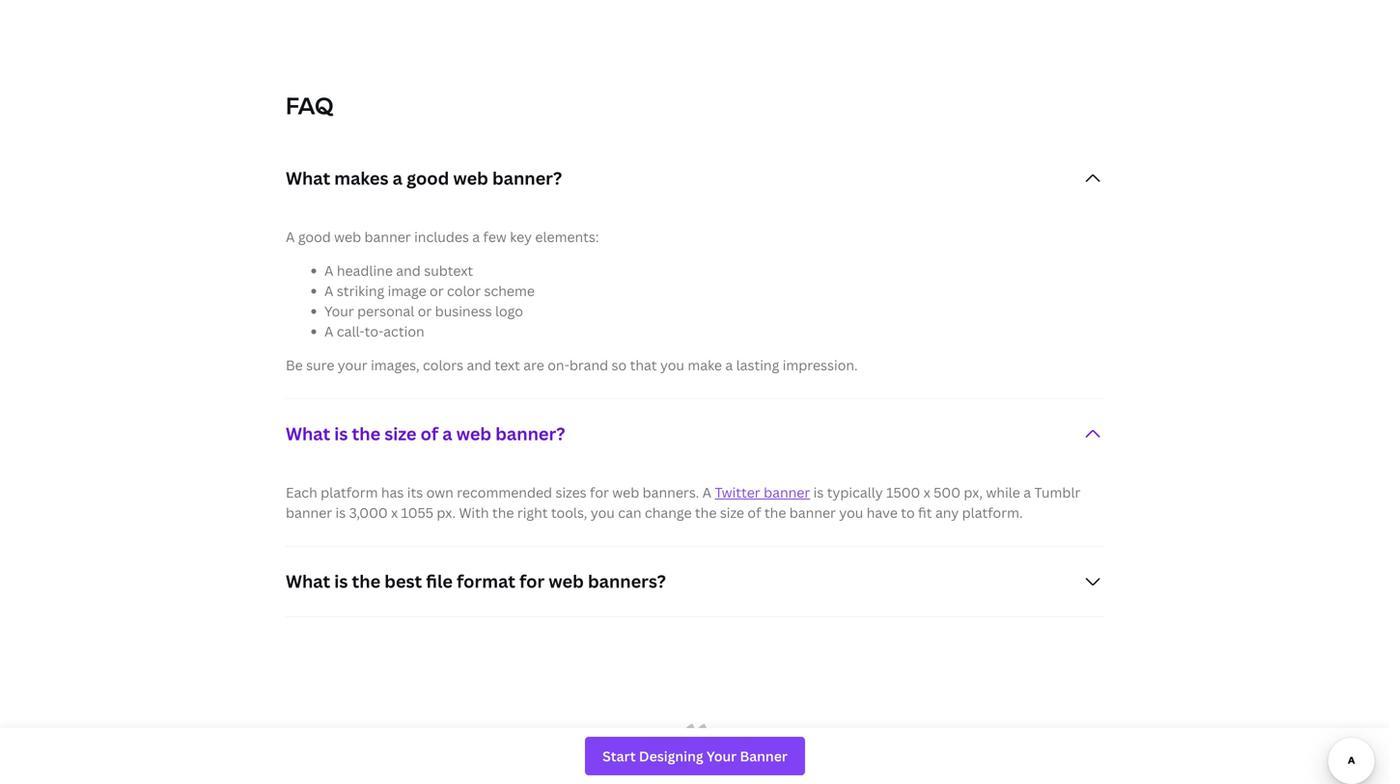 Task type: describe. For each thing, give the bounding box(es) containing it.
scheme
[[484, 282, 535, 300]]

px.
[[437, 504, 456, 522]]

elements:
[[535, 228, 599, 246]]

call-
[[337, 323, 365, 341]]

few
[[483, 228, 507, 246]]

is typically 1500 x 500 px, while a tumblr banner is 3,000 x 1055 px. with the right tools, you can change the size of the banner you have to fit any platform.
[[286, 484, 1081, 522]]

is inside dropdown button
[[334, 423, 348, 446]]

your
[[324, 302, 354, 321]]

colors
[[423, 356, 463, 375]]

what is the size of a web banner?
[[286, 423, 565, 446]]

format
[[457, 570, 515, 594]]

banner? inside what makes a good web banner? dropdown button
[[492, 167, 562, 190]]

have
[[867, 504, 898, 522]]

to-
[[365, 323, 383, 341]]

what for what is the size of a web banner?
[[286, 423, 330, 446]]

makes
[[334, 167, 389, 190]]

be
[[286, 356, 303, 375]]

key
[[510, 228, 532, 246]]

each platform has its own recommended sizes for web banners. a twitter banner
[[286, 484, 810, 502]]

so
[[612, 356, 627, 375]]

platform
[[321, 484, 378, 502]]

3,000
[[349, 504, 388, 522]]

for inside dropdown button
[[519, 570, 545, 594]]

size inside is typically 1500 x 500 px, while a tumblr banner is 3,000 x 1055 px. with the right tools, you can change the size of the banner you have to fit any platform.
[[720, 504, 744, 522]]

quotation mark image
[[683, 724, 707, 743]]

web up can on the left
[[612, 484, 639, 502]]

typically
[[827, 484, 883, 502]]

own
[[426, 484, 454, 502]]

can
[[618, 504, 641, 522]]

text
[[495, 356, 520, 375]]

make
[[688, 356, 722, 375]]

banner? inside what is the size of a web banner? dropdown button
[[495, 423, 565, 446]]

a left the few
[[472, 228, 480, 246]]

web up headline
[[334, 228, 361, 246]]

web up recommended
[[456, 423, 491, 446]]

images,
[[371, 356, 420, 375]]

what is the best file format for web banners?
[[286, 570, 666, 594]]

a good web banner includes a few key elements:
[[286, 228, 599, 246]]

business
[[435, 302, 492, 321]]

change
[[645, 504, 692, 522]]

banner down typically
[[789, 504, 836, 522]]

what is the size of a web banner? button
[[286, 400, 1104, 469]]

the down twitter banner link
[[764, 504, 786, 522]]

web up the few
[[453, 167, 488, 190]]

1 horizontal spatial x
[[924, 484, 930, 502]]

twitter
[[715, 484, 760, 502]]

on-
[[548, 356, 569, 375]]

of inside is typically 1500 x 500 px, while a tumblr banner is 3,000 x 1055 px. with the right tools, you can change the size of the banner you have to fit any platform.
[[748, 504, 761, 522]]

sizes
[[556, 484, 587, 502]]

1055
[[401, 504, 433, 522]]

1 horizontal spatial you
[[660, 356, 684, 375]]

subtext
[[424, 262, 473, 280]]

0 vertical spatial for
[[590, 484, 609, 502]]

1 vertical spatial good
[[298, 228, 331, 246]]

the inside dropdown button
[[352, 570, 380, 594]]

web inside dropdown button
[[549, 570, 584, 594]]

lasting
[[736, 356, 779, 375]]

file
[[426, 570, 453, 594]]

tumblr
[[1034, 484, 1081, 502]]

that
[[630, 356, 657, 375]]

sure
[[306, 356, 334, 375]]

fit
[[918, 504, 932, 522]]

your
[[338, 356, 367, 375]]



Task type: vqa. For each thing, say whether or not it's contained in the screenshot.
"FAQ"
yes



Task type: locate. For each thing, give the bounding box(es) containing it.
is left typically
[[813, 484, 824, 502]]

a inside is typically 1500 x 500 px, while a tumblr banner is 3,000 x 1055 px. with the right tools, you can change the size of the banner you have to fit any platform.
[[1023, 484, 1031, 502]]

1 horizontal spatial size
[[720, 504, 744, 522]]

0 vertical spatial x
[[924, 484, 930, 502]]

and
[[396, 262, 421, 280], [467, 356, 491, 375]]

and left text
[[467, 356, 491, 375]]

500
[[934, 484, 961, 502]]

action
[[383, 323, 424, 341]]

tools,
[[551, 504, 587, 522]]

is
[[334, 423, 348, 446], [813, 484, 824, 502], [336, 504, 346, 522], [334, 570, 348, 594]]

0 vertical spatial size
[[384, 423, 417, 446]]

x left 500
[[924, 484, 930, 502]]

recommended
[[457, 484, 552, 502]]

includes
[[414, 228, 469, 246]]

the up "platform"
[[352, 423, 380, 446]]

you left can on the left
[[591, 504, 615, 522]]

a
[[393, 167, 403, 190], [472, 228, 480, 246], [725, 356, 733, 375], [442, 423, 452, 446], [1023, 484, 1031, 502]]

or down image
[[418, 302, 432, 321]]

to
[[901, 504, 915, 522]]

for right the format
[[519, 570, 545, 594]]

has
[[381, 484, 404, 502]]

1 horizontal spatial and
[[467, 356, 491, 375]]

for
[[590, 484, 609, 502], [519, 570, 545, 594]]

1 vertical spatial size
[[720, 504, 744, 522]]

1 vertical spatial x
[[391, 504, 398, 522]]

twitter banner link
[[715, 484, 810, 502]]

brand
[[569, 356, 608, 375]]

3 what from the top
[[286, 570, 330, 594]]

banner
[[364, 228, 411, 246], [764, 484, 810, 502], [286, 504, 332, 522], [789, 504, 836, 522]]

you
[[660, 356, 684, 375], [591, 504, 615, 522], [839, 504, 863, 522]]

0 horizontal spatial size
[[384, 423, 417, 446]]

banners?
[[588, 570, 666, 594]]

striking
[[337, 282, 384, 300]]

banner down each
[[286, 504, 332, 522]]

a right make
[[725, 356, 733, 375]]

0 horizontal spatial for
[[519, 570, 545, 594]]

x down has
[[391, 504, 398, 522]]

best
[[384, 570, 422, 594]]

1 vertical spatial what
[[286, 423, 330, 446]]

what down each
[[286, 570, 330, 594]]

good inside dropdown button
[[406, 167, 449, 190]]

logo
[[495, 302, 523, 321]]

2 what from the top
[[286, 423, 330, 446]]

0 vertical spatial what
[[286, 167, 330, 190]]

0 horizontal spatial of
[[421, 423, 438, 446]]

0 horizontal spatial and
[[396, 262, 421, 280]]

banner? up each platform has its own recommended sizes for web banners. a twitter banner
[[495, 423, 565, 446]]

banner?
[[492, 167, 562, 190], [495, 423, 565, 446]]

banner up headline
[[364, 228, 411, 246]]

color
[[447, 282, 481, 300]]

1 horizontal spatial for
[[590, 484, 609, 502]]

of up "own"
[[421, 423, 438, 446]]

0 vertical spatial banner?
[[492, 167, 562, 190]]

1 vertical spatial banner?
[[495, 423, 565, 446]]

faq
[[286, 90, 334, 121]]

right
[[517, 504, 548, 522]]

is up "platform"
[[334, 423, 348, 446]]

px,
[[964, 484, 983, 502]]

size up has
[[384, 423, 417, 446]]

0 vertical spatial good
[[406, 167, 449, 190]]

with
[[459, 504, 489, 522]]

good up your
[[298, 228, 331, 246]]

0 horizontal spatial good
[[298, 228, 331, 246]]

what up each
[[286, 423, 330, 446]]

1 vertical spatial of
[[748, 504, 761, 522]]

personal
[[357, 302, 414, 321]]

each
[[286, 484, 317, 502]]

the down recommended
[[492, 504, 514, 522]]

good
[[406, 167, 449, 190], [298, 228, 331, 246]]

and inside "a headline and subtext a striking image or color scheme your personal or business logo a call-to-action"
[[396, 262, 421, 280]]

1 what from the top
[[286, 167, 330, 190]]

0 vertical spatial of
[[421, 423, 438, 446]]

what inside dropdown button
[[286, 570, 330, 594]]

1 vertical spatial and
[[467, 356, 491, 375]]

web left banners?
[[549, 570, 584, 594]]

of inside dropdown button
[[421, 423, 438, 446]]

0 horizontal spatial x
[[391, 504, 398, 522]]

what left makes
[[286, 167, 330, 190]]

is down "platform"
[[336, 504, 346, 522]]

1500
[[886, 484, 920, 502]]

a right makes
[[393, 167, 403, 190]]

any
[[935, 504, 959, 522]]

what is the best file format for web banners? button
[[286, 548, 1104, 617]]

1 horizontal spatial good
[[406, 167, 449, 190]]

is inside dropdown button
[[334, 570, 348, 594]]

its
[[407, 484, 423, 502]]

what
[[286, 167, 330, 190], [286, 423, 330, 446], [286, 570, 330, 594]]

image
[[388, 282, 426, 300]]

banners.
[[643, 484, 699, 502]]

for right sizes
[[590, 484, 609, 502]]

platform.
[[962, 504, 1023, 522]]

size inside dropdown button
[[384, 423, 417, 446]]

impression.
[[783, 356, 858, 375]]

0 vertical spatial and
[[396, 262, 421, 280]]

while
[[986, 484, 1020, 502]]

a right while
[[1023, 484, 1031, 502]]

are
[[523, 356, 544, 375]]

what for what is the best file format for web banners?
[[286, 570, 330, 594]]

size down twitter
[[720, 504, 744, 522]]

what makes a good web banner? button
[[286, 144, 1104, 214]]

2 horizontal spatial you
[[839, 504, 863, 522]]

2 vertical spatial what
[[286, 570, 330, 594]]

headline
[[337, 262, 393, 280]]

of
[[421, 423, 438, 446], [748, 504, 761, 522]]

size
[[384, 423, 417, 446], [720, 504, 744, 522]]

and up image
[[396, 262, 421, 280]]

0 vertical spatial or
[[430, 282, 444, 300]]

what makes a good web banner?
[[286, 167, 562, 190]]

or
[[430, 282, 444, 300], [418, 302, 432, 321]]

you right that
[[660, 356, 684, 375]]

the right change
[[695, 504, 717, 522]]

the left 'best'
[[352, 570, 380, 594]]

good up includes
[[406, 167, 449, 190]]

0 horizontal spatial you
[[591, 504, 615, 522]]

of down twitter banner link
[[748, 504, 761, 522]]

web
[[453, 167, 488, 190], [334, 228, 361, 246], [456, 423, 491, 446], [612, 484, 639, 502], [549, 570, 584, 594]]

banner right twitter
[[764, 484, 810, 502]]

1 vertical spatial for
[[519, 570, 545, 594]]

the
[[352, 423, 380, 446], [492, 504, 514, 522], [695, 504, 717, 522], [764, 504, 786, 522], [352, 570, 380, 594]]

a up "own"
[[442, 423, 452, 446]]

or down subtext
[[430, 282, 444, 300]]

1 vertical spatial or
[[418, 302, 432, 321]]

the inside dropdown button
[[352, 423, 380, 446]]

be sure your images, colors and text are on-brand so that you make a lasting impression.
[[286, 356, 858, 375]]

is left 'best'
[[334, 570, 348, 594]]

what for what makes a good web banner?
[[286, 167, 330, 190]]

you down typically
[[839, 504, 863, 522]]

banner? up "key" on the left top of page
[[492, 167, 562, 190]]

x
[[924, 484, 930, 502], [391, 504, 398, 522]]

1 horizontal spatial of
[[748, 504, 761, 522]]

a
[[286, 228, 295, 246], [324, 262, 333, 280], [324, 282, 333, 300], [324, 323, 333, 341], [702, 484, 712, 502]]

a headline and subtext a striking image or color scheme your personal or business logo a call-to-action
[[324, 262, 535, 341]]



